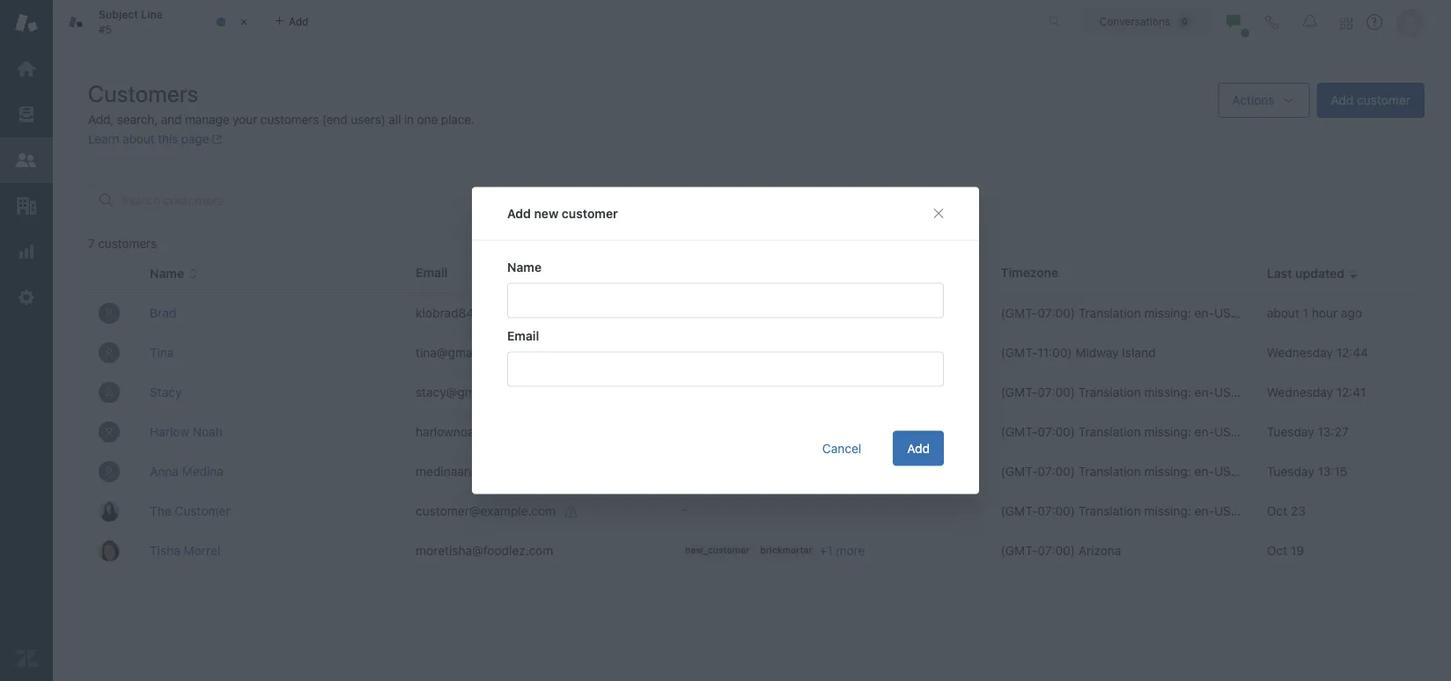 Task type: vqa. For each thing, say whether or not it's contained in the screenshot.
the 'about 1 hour ago'
yes



Task type: locate. For each thing, give the bounding box(es) containing it.
1 horizontal spatial customers
[[261, 112, 319, 127]]

missing:
[[1145, 306, 1192, 321], [1145, 385, 1192, 400], [1145, 425, 1192, 440], [1145, 465, 1192, 479], [1145, 504, 1192, 519]]

4 en- from the top
[[1195, 465, 1215, 479]]

4 missing: from the top
[[1145, 465, 1192, 479]]

1 x- from the top
[[1237, 306, 1249, 321]]

anna medina
[[150, 465, 224, 479]]

new
[[534, 206, 559, 221]]

1 (gmt-07:00) translation missing: en-us-x-1.txt.timezone.america_los_angeles from the top
[[1001, 306, 1451, 321]]

tuesday up the oct 23
[[1268, 465, 1315, 479]]

wednesday
[[1268, 346, 1334, 360], [1268, 385, 1334, 400]]

Name field
[[507, 283, 944, 318]]

1 vertical spatial about
[[1268, 306, 1300, 321]]

customer down "get help" image
[[1358, 93, 1411, 107]]

2 horizontal spatial add
[[1332, 93, 1354, 107]]

1
[[1304, 306, 1309, 321]]

add right cancel
[[908, 441, 930, 456]]

add new customer
[[507, 206, 618, 221]]

customer
[[1358, 93, 1411, 107], [562, 206, 618, 221]]

customer inside dialog
[[562, 206, 618, 221]]

1.txt.timezone.america_los_angeles up the 12:44
[[1249, 306, 1451, 321]]

organizations image
[[15, 195, 38, 218]]

12:44
[[1337, 346, 1369, 360]]

5 missing: from the top
[[1145, 504, 1192, 519]]

1 horizontal spatial customer
[[1358, 93, 1411, 107]]

klobrad84@gmail.com
[[416, 306, 544, 320]]

07:00) for oct 23
[[1038, 504, 1076, 519]]

oct left 23 in the right bottom of the page
[[1268, 504, 1288, 519]]

zendesk products image
[[1341, 17, 1353, 30]]

x- left tuesday 13:27
[[1237, 425, 1249, 440]]

translation for oct 23
[[1079, 504, 1142, 519]]

wednesday 12:41
[[1268, 385, 1367, 400]]

1 en- from the top
[[1195, 306, 1215, 321]]

new_customer up email field
[[686, 308, 750, 318]]

(gmt-07:00) translation missing: en-us-x-1.txt.timezone.america_los_angeles for oct 23
[[1001, 504, 1451, 519]]

last updated button
[[1268, 266, 1360, 282]]

1 vertical spatial oct
[[1268, 544, 1288, 559]]

1 oct from the top
[[1268, 504, 1288, 519]]

4 x- from the top
[[1237, 465, 1249, 479]]

unverified email image down email
[[515, 347, 529, 361]]

2 vertical spatial -
[[682, 503, 688, 517]]

5 en- from the top
[[1195, 504, 1215, 519]]

0 vertical spatial -
[[682, 344, 688, 359]]

x- left 1
[[1237, 306, 1249, 321]]

(gmt- for tuesday 13:15
[[1001, 465, 1038, 479]]

us- for wednesday 12:41
[[1215, 385, 1237, 400]]

learn
[[88, 132, 119, 146]]

subject line #5
[[99, 8, 163, 35]]

0 vertical spatial customers
[[261, 112, 319, 127]]

unverified email image right klobrad84@gmail.com
[[553, 307, 567, 321]]

add down zendesk products icon
[[1332, 93, 1354, 107]]

and
[[161, 112, 182, 127]]

1 tuesday from the top
[[1268, 425, 1315, 440]]

4 07:00) from the top
[[1038, 465, 1076, 479]]

x- left the oct 23
[[1237, 504, 1249, 519]]

0 horizontal spatial unverified email image
[[515, 347, 529, 361]]

the customer link
[[150, 504, 230, 519]]

1.txt.timezone.america_los_angeles
[[1249, 306, 1451, 321], [1249, 385, 1451, 400], [1249, 425, 1451, 440], [1249, 465, 1451, 479], [1249, 504, 1451, 519]]

last updated
[[1268, 267, 1345, 281]]

5 (gmt-07:00) translation missing: en-us-x-1.txt.timezone.america_los_angeles from the top
[[1001, 504, 1451, 519]]

1.txt.timezone.america_los_angeles for oct 23
[[1249, 504, 1451, 519]]

#5
[[99, 23, 112, 35]]

2 (gmt-07:00) translation missing: en-us-x-1.txt.timezone.america_los_angeles from the top
[[1001, 385, 1451, 400]]

1 missing: from the top
[[1145, 306, 1192, 321]]

1 vertical spatial tuesday
[[1268, 465, 1315, 479]]

2 tuesday from the top
[[1268, 465, 1315, 479]]

1 horizontal spatial unverified email image
[[553, 307, 567, 321]]

07:00) for wednesday 12:41
[[1038, 385, 1076, 400]]

add for new
[[507, 206, 531, 221]]

moretisha@foodlez.com
[[416, 544, 554, 559]]

3 missing: from the top
[[1145, 425, 1192, 440]]

(gmt-
[[1001, 306, 1038, 321], [1001, 346, 1038, 360], [1001, 385, 1038, 400], [1001, 425, 1038, 440], [1001, 465, 1038, 479], [1001, 504, 1038, 519], [1001, 544, 1038, 559]]

3 (gmt- from the top
[[1001, 385, 1038, 400]]

2 (gmt- from the top
[[1001, 346, 1038, 360]]

new_customer
[[686, 308, 750, 318], [686, 546, 750, 556]]

tisha morrel
[[150, 544, 220, 559]]

3 translation from the top
[[1079, 425, 1142, 440]]

oct 19
[[1268, 544, 1305, 559]]

(gmt-07:00) translation missing: en-us-x-1.txt.timezone.america_los_angeles for tuesday 13:15
[[1001, 465, 1451, 479]]

admin image
[[15, 286, 38, 309]]

0 horizontal spatial customer
[[562, 206, 618, 221]]

customers right your
[[261, 112, 319, 127]]

1 07:00) from the top
[[1038, 306, 1076, 321]]

7 customers
[[88, 237, 157, 251]]

Email field
[[507, 352, 944, 387]]

tuesday left 13:27
[[1268, 425, 1315, 440]]

2 missing: from the top
[[1145, 385, 1192, 400]]

1 us- from the top
[[1215, 306, 1237, 321]]

x- for about 1 hour ago
[[1237, 306, 1249, 321]]

about
[[123, 132, 155, 146], [1268, 306, 1300, 321]]

6 07:00) from the top
[[1038, 544, 1076, 559]]

1 translation from the top
[[1079, 306, 1142, 321]]

add new customer dialog
[[472, 187, 980, 495]]

1 vertical spatial unverified email image
[[515, 347, 529, 361]]

missing: for tuesday 13:27
[[1145, 425, 1192, 440]]

in
[[404, 112, 414, 127]]

1 vertical spatial customer
[[562, 206, 618, 221]]

1.txt.timezone.america_los_angeles for tuesday 13:27
[[1249, 425, 1451, 440]]

07:00) for tuesday 13:27
[[1038, 425, 1076, 440]]

translation
[[1079, 306, 1142, 321], [1079, 385, 1142, 400], [1079, 425, 1142, 440], [1079, 465, 1142, 479], [1079, 504, 1142, 519]]

1 vertical spatial new_customer
[[686, 546, 750, 556]]

07:00)
[[1038, 306, 1076, 321], [1038, 385, 1076, 400], [1038, 425, 1076, 440], [1038, 465, 1076, 479], [1038, 504, 1076, 519], [1038, 544, 1076, 559]]

0 horizontal spatial name
[[150, 267, 184, 281]]

3 07:00) from the top
[[1038, 425, 1076, 440]]

4 us- from the top
[[1215, 465, 1237, 479]]

3 1.txt.timezone.america_los_angeles from the top
[[1249, 425, 1451, 440]]

3 x- from the top
[[1237, 425, 1249, 440]]

add
[[1332, 93, 1354, 107], [507, 206, 531, 221], [908, 441, 930, 456]]

1.txt.timezone.america_los_angeles for about 1 hour ago
[[1249, 306, 1451, 321]]

island
[[1123, 346, 1156, 360]]

page
[[181, 132, 209, 146]]

wednesday up tuesday 13:27
[[1268, 385, 1334, 400]]

noah
[[193, 425, 223, 440]]

customer@example.com
[[416, 504, 556, 518]]

2 translation from the top
[[1079, 385, 1142, 400]]

en- for oct 23
[[1195, 504, 1215, 519]]

07:00) for tuesday 13:15
[[1038, 465, 1076, 479]]

1 - from the top
[[682, 344, 688, 359]]

0 vertical spatial new_customer
[[686, 308, 750, 318]]

anna medina link
[[150, 465, 224, 479]]

5 1.txt.timezone.america_los_angeles from the top
[[1249, 504, 1451, 519]]

oct 23
[[1268, 504, 1306, 519]]

0 horizontal spatial add
[[507, 206, 531, 221]]

1 1.txt.timezone.america_los_angeles from the top
[[1249, 306, 1451, 321]]

3 - from the top
[[682, 503, 688, 517]]

1.txt.timezone.america_los_angeles down 13:15 at the bottom right of page
[[1249, 504, 1451, 519]]

x- left wednesday 12:41
[[1237, 385, 1249, 400]]

main element
[[0, 0, 53, 682]]

1.txt.timezone.america_los_angeles down 13:27
[[1249, 465, 1451, 479]]

1 vertical spatial -
[[682, 384, 688, 398]]

email
[[507, 329, 539, 343]]

6 (gmt- from the top
[[1001, 504, 1038, 519]]

close modal image
[[932, 207, 946, 221]]

about left 1
[[1268, 306, 1300, 321]]

missing: for tuesday 13:15
[[1145, 465, 1192, 479]]

x-
[[1237, 306, 1249, 321], [1237, 385, 1249, 400], [1237, 425, 1249, 440], [1237, 465, 1249, 479], [1237, 504, 1249, 519]]

1 vertical spatial customers
[[98, 237, 157, 251]]

en-
[[1195, 306, 1215, 321], [1195, 385, 1215, 400], [1195, 425, 1215, 440], [1195, 465, 1215, 479], [1195, 504, 1215, 519]]

2 wednesday from the top
[[1268, 385, 1334, 400]]

2 new_customer from the top
[[686, 546, 750, 556]]

customers
[[261, 112, 319, 127], [98, 237, 157, 251]]

name inside name button
[[150, 267, 184, 281]]

missing: for oct 23
[[1145, 504, 1192, 519]]

(gmt-07:00) translation missing: en-us-x-1.txt.timezone.america_los_angeles for tuesday 13:27
[[1001, 425, 1451, 440]]

1 vertical spatial wednesday
[[1268, 385, 1334, 400]]

5 x- from the top
[[1237, 504, 1249, 519]]

brickmortar +1 more
[[761, 543, 866, 558]]

11:00)
[[1038, 346, 1073, 360]]

tab
[[53, 0, 264, 44]]

2 oct from the top
[[1268, 544, 1288, 559]]

0 vertical spatial wednesday
[[1268, 346, 1334, 360]]

1.txt.timezone.america_los_angeles down 12:41
[[1249, 425, 1451, 440]]

morrel
[[184, 544, 220, 559]]

2 x- from the top
[[1237, 385, 1249, 400]]

5 (gmt- from the top
[[1001, 465, 1038, 479]]

ago
[[1342, 306, 1363, 321]]

2 vertical spatial add
[[908, 441, 930, 456]]

close image
[[235, 13, 253, 31]]

+1 more button
[[820, 543, 866, 559]]

wednesday down 1
[[1268, 346, 1334, 360]]

1.txt.timezone.america_los_angeles down the 12:44
[[1249, 385, 1451, 400]]

get help image
[[1367, 14, 1383, 30]]

5 translation from the top
[[1079, 504, 1142, 519]]

unverified email image
[[553, 307, 567, 321], [515, 347, 529, 361]]

3 us- from the top
[[1215, 425, 1237, 440]]

name down new
[[507, 260, 542, 274]]

en- for tuesday 13:15
[[1195, 465, 1215, 479]]

place.
[[441, 112, 475, 127]]

new_customer left brickmortar
[[686, 546, 750, 556]]

4 translation from the top
[[1079, 465, 1142, 479]]

5 us- from the top
[[1215, 504, 1237, 519]]

more
[[836, 543, 866, 558]]

1 wednesday from the top
[[1268, 346, 1334, 360]]

1 horizontal spatial about
[[1268, 306, 1300, 321]]

name
[[507, 260, 542, 274], [150, 267, 184, 281]]

1 vertical spatial add
[[507, 206, 531, 221]]

add customer
[[1332, 93, 1411, 107]]

subject
[[99, 8, 138, 21]]

5 07:00) from the top
[[1038, 504, 1076, 519]]

harlow noah
[[150, 425, 223, 440]]

0 vertical spatial add
[[1332, 93, 1354, 107]]

customers right the 7
[[98, 237, 157, 251]]

4 1.txt.timezone.america_los_angeles from the top
[[1249, 465, 1451, 479]]

7 (gmt- from the top
[[1001, 544, 1038, 559]]

cancel button
[[809, 431, 876, 467]]

oct left 19
[[1268, 544, 1288, 559]]

2 07:00) from the top
[[1038, 385, 1076, 400]]

tuesday 13:15
[[1268, 465, 1348, 479]]

0 vertical spatial tuesday
[[1268, 425, 1315, 440]]

oct
[[1268, 504, 1288, 519], [1268, 544, 1288, 559]]

(gmt- for tuesday 13:27
[[1001, 425, 1038, 440]]

2 1.txt.timezone.america_los_angeles from the top
[[1249, 385, 1451, 400]]

updated
[[1296, 267, 1345, 281]]

about down search,
[[123, 132, 155, 146]]

3 en- from the top
[[1195, 425, 1215, 440]]

customers inside the "customers add, search, and manage your customers (end users) all in one place."
[[261, 112, 319, 127]]

x- for tuesday 13:15
[[1237, 465, 1249, 479]]

4 (gmt- from the top
[[1001, 425, 1038, 440]]

us-
[[1215, 306, 1237, 321], [1215, 385, 1237, 400], [1215, 425, 1237, 440], [1215, 465, 1237, 479], [1215, 504, 1237, 519]]

4 (gmt-07:00) translation missing: en-us-x-1.txt.timezone.america_los_angeles from the top
[[1001, 465, 1451, 479]]

customer right new
[[562, 206, 618, 221]]

-
[[682, 344, 688, 359], [682, 384, 688, 398], [682, 503, 688, 517]]

0 vertical spatial unverified email image
[[553, 307, 567, 321]]

name up brad
[[150, 267, 184, 281]]

1 new_customer from the top
[[686, 308, 750, 318]]

0 vertical spatial oct
[[1268, 504, 1288, 519]]

(gmt-07:00) translation missing: en-us-x-1.txt.timezone.america_los_angeles for about 1 hour ago
[[1001, 306, 1451, 321]]

x- left tuesday 13:15
[[1237, 465, 1249, 479]]

customers image
[[15, 149, 38, 172]]

1 horizontal spatial name
[[507, 260, 542, 274]]

0 vertical spatial customer
[[1358, 93, 1411, 107]]

(gmt- for about 1 hour ago
[[1001, 306, 1038, 321]]

12:41
[[1337, 385, 1367, 400]]

translation for tuesday 13:15
[[1079, 465, 1142, 479]]

- for customer@example.com
[[682, 503, 688, 517]]

views image
[[15, 103, 38, 126]]

3 (gmt-07:00) translation missing: en-us-x-1.txt.timezone.america_los_angeles from the top
[[1001, 425, 1451, 440]]

2 us- from the top
[[1215, 385, 1237, 400]]

1 (gmt- from the top
[[1001, 306, 1038, 321]]

0 horizontal spatial about
[[123, 132, 155, 146]]

add left new
[[507, 206, 531, 221]]

2 en- from the top
[[1195, 385, 1215, 400]]



Task type: describe. For each thing, give the bounding box(es) containing it.
tina link
[[150, 346, 174, 360]]

oct for oct 23
[[1268, 504, 1288, 519]]

manage
[[185, 112, 230, 127]]

0 horizontal spatial customers
[[98, 237, 157, 251]]

unverified email image for tina@gmail.com
[[515, 347, 529, 361]]

stacy@gmail.com
[[416, 385, 516, 399]]

2 - from the top
[[682, 384, 688, 398]]

07:00) for oct 19
[[1038, 544, 1076, 559]]

us- for about 1 hour ago
[[1215, 306, 1237, 321]]

brad
[[150, 306, 176, 321]]

tina
[[150, 346, 174, 360]]

the
[[150, 504, 172, 519]]

all
[[389, 112, 401, 127]]

this
[[158, 132, 178, 146]]

oct for oct 19
[[1268, 544, 1288, 559]]

x- for wednesday 12:41
[[1237, 385, 1249, 400]]

search,
[[117, 112, 158, 127]]

medina
[[182, 465, 224, 479]]

zendesk image
[[15, 648, 38, 670]]

+1
[[820, 543, 833, 558]]

add customer button
[[1318, 83, 1426, 118]]

anna
[[150, 465, 179, 479]]

customers add, search, and manage your customers (end users) all in one place.
[[88, 80, 475, 127]]

add,
[[88, 112, 114, 127]]

13:15
[[1318, 465, 1348, 479]]

1 horizontal spatial add
[[908, 441, 930, 456]]

brad link
[[150, 306, 176, 321]]

reporting image
[[15, 241, 38, 263]]

us- for oct 23
[[1215, 504, 1237, 519]]

1.txt.timezone.america_los_angeles for tuesday 13:15
[[1249, 465, 1451, 479]]

tina@gmail.com
[[416, 345, 506, 360]]

last
[[1268, 267, 1293, 281]]

new_customer for (gmt-07:00) translation missing: en-us-x-1.txt.timezone.america_los_angeles
[[686, 308, 750, 318]]

translation for about 1 hour ago
[[1079, 306, 1142, 321]]

line
[[141, 8, 163, 21]]

en- for wednesday 12:41
[[1195, 385, 1215, 400]]

(gmt-07:00) arizona
[[1001, 544, 1122, 559]]

name inside add new customer dialog
[[507, 260, 542, 274]]

unverified email image
[[565, 505, 579, 519]]

tuesday 13:27
[[1268, 425, 1349, 440]]

learn about this page link
[[88, 132, 223, 146]]

translation for tuesday 13:27
[[1079, 425, 1142, 440]]

us- for tuesday 13:15
[[1215, 465, 1237, 479]]

tabs tab list
[[53, 0, 1031, 44]]

customer inside button
[[1358, 93, 1411, 107]]

conversations
[[1100, 15, 1171, 28]]

cancel
[[823, 441, 862, 456]]

us- for tuesday 13:27
[[1215, 425, 1237, 440]]

midway
[[1076, 346, 1119, 360]]

(gmt- for oct 19
[[1001, 544, 1038, 559]]

(gmt-07:00) translation missing: en-us-x-1.txt.timezone.america_los_angeles for wednesday 12:41
[[1001, 385, 1451, 400]]

new_customer for (gmt-07:00) arizona
[[686, 546, 750, 556]]

07:00) for about 1 hour ago
[[1038, 306, 1076, 321]]

x- for oct 23
[[1237, 504, 1249, 519]]

tuesday for tuesday 13:15
[[1268, 465, 1315, 479]]

13:27
[[1318, 425, 1349, 440]]

Search customers field
[[121, 193, 473, 209]]

harlow noah link
[[150, 425, 223, 440]]

tuesday for tuesday 13:27
[[1268, 425, 1315, 440]]

missing: for about 1 hour ago
[[1145, 306, 1192, 321]]

en- for about 1 hour ago
[[1195, 306, 1215, 321]]

tisha
[[150, 544, 180, 559]]

(gmt- for wednesday 12:41
[[1001, 385, 1038, 400]]

23
[[1292, 504, 1306, 519]]

arizona
[[1079, 544, 1122, 559]]

users)
[[351, 112, 386, 127]]

en- for tuesday 13:27
[[1195, 425, 1215, 440]]

unverified email image for klobrad84@gmail.com
[[553, 307, 567, 321]]

(end
[[322, 112, 348, 127]]

brickmortar
[[761, 546, 813, 556]]

(gmt- for wednesday 12:44
[[1001, 346, 1038, 360]]

(gmt- for oct 23
[[1001, 504, 1038, 519]]

0 vertical spatial about
[[123, 132, 155, 146]]

x- for tuesday 13:27
[[1237, 425, 1249, 440]]

tab containing subject line
[[53, 0, 264, 44]]

wednesday for wednesday 12:41
[[1268, 385, 1334, 400]]

stacy
[[150, 385, 182, 400]]

add for customer
[[1332, 93, 1354, 107]]

(gmt-11:00) midway island
[[1001, 346, 1156, 360]]

medinaanna1994@gmail.com
[[416, 464, 583, 479]]

your
[[233, 112, 257, 127]]

wednesday 12:44
[[1268, 346, 1369, 360]]

name button
[[150, 266, 198, 282]]

harlow
[[150, 425, 189, 440]]

customers
[[88, 80, 199, 107]]

1.txt.timezone.america_los_angeles for wednesday 12:41
[[1249, 385, 1451, 400]]

about 1 hour ago
[[1268, 306, 1363, 321]]

get started image
[[15, 57, 38, 80]]

customer
[[175, 504, 230, 519]]

translation for wednesday 12:41
[[1079, 385, 1142, 400]]

- for tina@gmail.com
[[682, 344, 688, 359]]

the customer
[[150, 504, 230, 519]]

zendesk support image
[[15, 11, 38, 34]]

19
[[1292, 544, 1305, 559]]

harlownoah05@gmail.com
[[416, 425, 566, 439]]

(opens in a new tab) image
[[209, 134, 223, 145]]

wednesday for wednesday 12:44
[[1268, 346, 1334, 360]]

7
[[88, 237, 95, 251]]

learn about this page
[[88, 132, 209, 146]]

hour
[[1313, 306, 1338, 321]]

missing: for wednesday 12:41
[[1145, 385, 1192, 400]]

add button
[[894, 431, 944, 467]]

conversations button
[[1081, 7, 1211, 36]]

tisha morrel link
[[150, 544, 220, 559]]

stacy link
[[150, 385, 182, 400]]

one
[[417, 112, 438, 127]]



